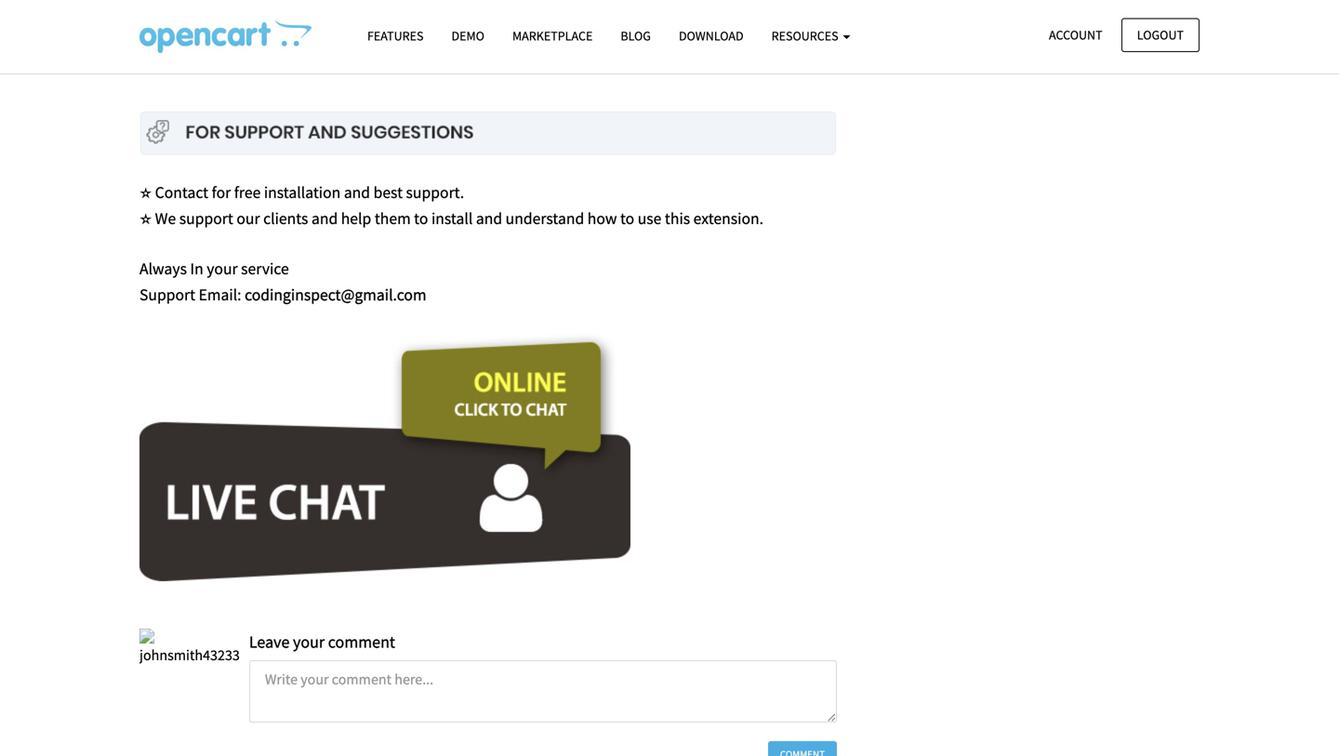 Task type: describe. For each thing, give the bounding box(es) containing it.
how
[[588, 208, 617, 229]]

always
[[140, 258, 187, 279]]

Leave your comment text field
[[249, 660, 837, 723]]

leave
[[249, 632, 290, 653]]

your inside always in your service support email: codinginspect@gmail.com
[[207, 258, 238, 279]]

account link
[[1033, 18, 1119, 52]]

in
[[190, 258, 203, 279]]

support.
[[406, 182, 464, 203]]

logout link
[[1122, 18, 1200, 52]]

✫ contact for free installation and best support. ✫ we support our clients and help them to install and understand how to use this extension.
[[140, 182, 764, 229]]

2 horizontal spatial and
[[476, 208, 502, 229]]

features
[[367, 27, 424, 44]]

always in your service support email: codinginspect@gmail.com
[[140, 258, 427, 305]]

features link
[[353, 20, 438, 52]]

logout
[[1137, 27, 1184, 43]]

understand
[[506, 208, 584, 229]]

help
[[341, 208, 371, 229]]

download
[[679, 27, 744, 44]]

we
[[155, 208, 176, 229]]

best
[[374, 182, 403, 203]]

service
[[241, 258, 289, 279]]

codinginspect@gmail.com
[[245, 284, 427, 305]]

contact
[[155, 182, 208, 203]]

this
[[665, 208, 690, 229]]

email:
[[199, 284, 241, 305]]

our
[[237, 208, 260, 229]]

marketplace
[[512, 27, 593, 44]]

for
[[212, 182, 231, 203]]



Task type: vqa. For each thing, say whether or not it's contained in the screenshot.
Email:
yes



Task type: locate. For each thing, give the bounding box(es) containing it.
use
[[638, 208, 662, 229]]

0 vertical spatial your
[[207, 258, 238, 279]]

and left help
[[312, 208, 338, 229]]

0 horizontal spatial to
[[414, 208, 428, 229]]

1 horizontal spatial and
[[344, 182, 370, 203]]

✫ left the we
[[140, 210, 152, 229]]

to
[[414, 208, 428, 229], [620, 208, 635, 229]]

to right them
[[414, 208, 428, 229]]

extension.
[[694, 208, 764, 229]]

free
[[234, 182, 261, 203]]

and up help
[[344, 182, 370, 203]]

to left use at the left of page
[[620, 208, 635, 229]]

download link
[[665, 20, 758, 52]]

clients
[[263, 208, 308, 229]]

support
[[179, 208, 233, 229]]

account
[[1049, 27, 1103, 43]]

demo link
[[438, 20, 499, 52]]

installation
[[264, 182, 341, 203]]

install
[[432, 208, 473, 229]]

blog
[[621, 27, 651, 44]]

leave your comment
[[249, 632, 395, 653]]

0 horizontal spatial and
[[312, 208, 338, 229]]

1 ✫ from the top
[[140, 184, 152, 202]]

✫
[[140, 184, 152, 202], [140, 210, 152, 229]]

marketplace link
[[499, 20, 607, 52]]

support
[[140, 284, 195, 305]]

1 to from the left
[[414, 208, 428, 229]]

blog link
[[607, 20, 665, 52]]

and right 'install'
[[476, 208, 502, 229]]

comment
[[328, 632, 395, 653]]

your
[[207, 258, 238, 279], [293, 632, 325, 653]]

johnsmith43233 image
[[140, 629, 240, 668]]

2 ✫ from the top
[[140, 210, 152, 229]]

✫ left contact
[[140, 184, 152, 202]]

1 vertical spatial your
[[293, 632, 325, 653]]

your right in
[[207, 258, 238, 279]]

and
[[344, 182, 370, 203], [312, 208, 338, 229], [476, 208, 502, 229]]

1 horizontal spatial your
[[293, 632, 325, 653]]

1 horizontal spatial to
[[620, 208, 635, 229]]

opencart - chatgpt for opencart image
[[140, 20, 312, 53]]

demo
[[452, 27, 485, 44]]

2 to from the left
[[620, 208, 635, 229]]

them
[[375, 208, 411, 229]]

0 horizontal spatial your
[[207, 258, 238, 279]]

resources
[[772, 27, 841, 44]]

your right leave
[[293, 632, 325, 653]]

1 vertical spatial ✫
[[140, 210, 152, 229]]

resources link
[[758, 20, 865, 52]]

0 vertical spatial ✫
[[140, 184, 152, 202]]



